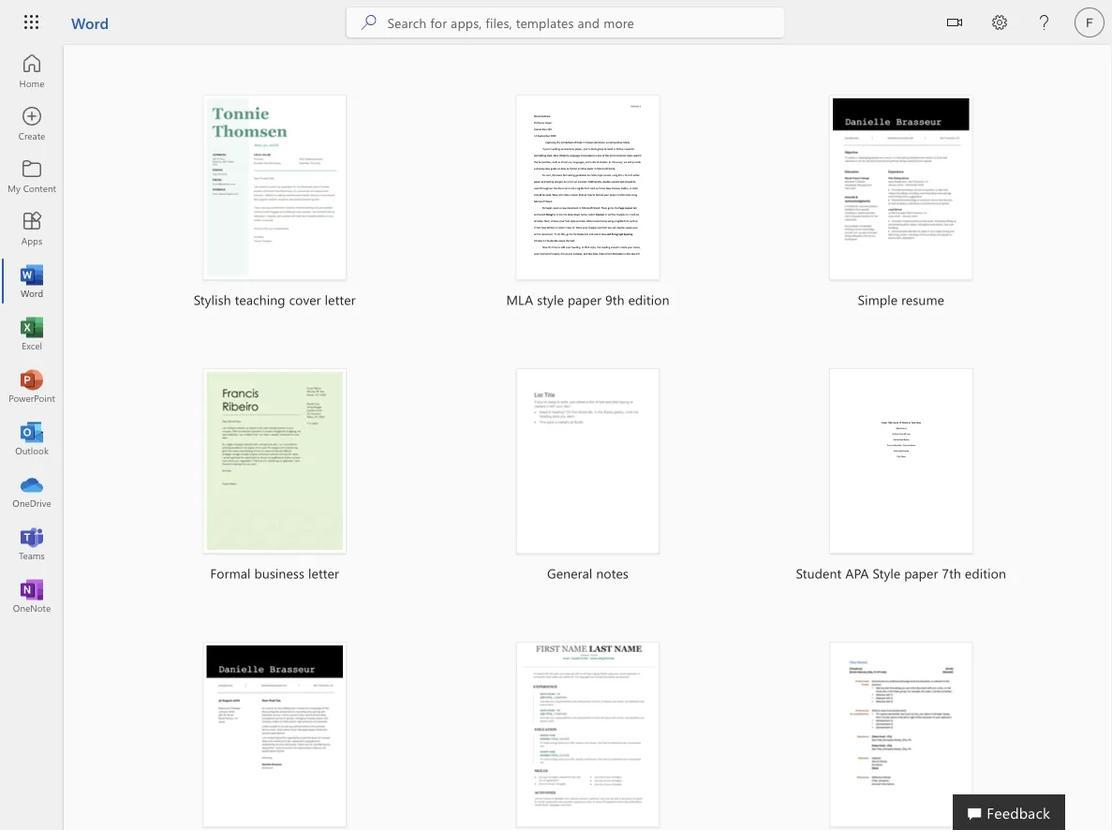 Task type: describe. For each thing, give the bounding box(es) containing it.
stylish teaching cover letter image
[[203, 95, 347, 280]]

simple resume image
[[830, 95, 973, 280]]

excel image
[[22, 324, 41, 343]]

stylish
[[194, 291, 231, 308]]

stylish teaching cover letter link
[[124, 72, 426, 335]]

apps image
[[22, 219, 41, 238]]

paper inside student apa style paper 7th edition link
[[905, 565, 939, 582]]

mla style paper 9th edition
[[506, 291, 670, 308]]

powerpoint image
[[22, 377, 41, 396]]

formal
[[210, 565, 251, 582]]

simple resume link
[[750, 72, 1053, 335]]

outlook image
[[22, 429, 41, 448]]

create image
[[22, 114, 41, 133]]

student
[[796, 565, 842, 582]]

resume
[[902, 291, 945, 308]]

Search box. Suggestions appear as you type. search field
[[388, 7, 785, 37]]

simple cover letter image
[[203, 642, 347, 828]]

f button
[[1068, 0, 1112, 45]]

business
[[254, 565, 305, 582]]

notes
[[596, 565, 629, 582]]

stylish teaching cover letter
[[194, 291, 356, 308]]


[[948, 15, 963, 30]]

onenote image
[[22, 587, 41, 605]]

general notes link
[[437, 346, 739, 608]]

student apa style paper 7th edition link
[[750, 346, 1053, 608]]

mla style paper 9th edition link
[[437, 72, 739, 335]]



Task type: vqa. For each thing, say whether or not it's contained in the screenshot.
Search box. Suggestions appear as you type. "element"
no



Task type: locate. For each thing, give the bounding box(es) containing it.
0 vertical spatial edition
[[629, 291, 670, 308]]

paper left '9th'
[[568, 291, 602, 308]]

1 vertical spatial letter
[[308, 565, 339, 582]]

onedrive image
[[22, 482, 41, 500]]

letter inside formal business letter link
[[308, 565, 339, 582]]

teams image
[[22, 534, 41, 553]]

0 horizontal spatial paper
[[568, 291, 602, 308]]

None search field
[[346, 7, 785, 37]]

cover
[[289, 291, 321, 308]]

1 vertical spatial edition
[[965, 565, 1007, 582]]

letter inside 'stylish teaching cover letter' link
[[325, 291, 356, 308]]

mla
[[506, 291, 534, 308]]

edition
[[629, 291, 670, 308], [965, 565, 1007, 582]]

paper inside mla style paper 9th edition link
[[568, 291, 602, 308]]

home image
[[22, 62, 41, 81]]

student apa style paper 7th edition image
[[829, 368, 974, 554]]

chronological resume (modern design) image
[[516, 642, 660, 828]]

paper left the '7th' at the bottom
[[905, 565, 939, 582]]

style
[[537, 291, 564, 308]]

word banner
[[0, 0, 1112, 48]]

word
[[71, 12, 109, 32]]

formal business letter image
[[203, 368, 347, 554]]

0 vertical spatial letter
[[325, 291, 356, 308]]

general notes image
[[516, 368, 660, 554]]

formal business letter link
[[124, 346, 426, 608]]

simple
[[858, 291, 898, 308]]

letter right cover
[[325, 291, 356, 308]]

f
[[1086, 15, 1093, 30]]

edition right '9th'
[[629, 291, 670, 308]]

1 vertical spatial paper
[[905, 565, 939, 582]]

apa
[[846, 565, 869, 582]]

9th
[[606, 291, 625, 308]]

1 horizontal spatial edition
[[965, 565, 1007, 582]]

word image
[[22, 272, 41, 291]]

general
[[547, 565, 593, 582]]

simple resume
[[858, 291, 945, 308]]

0 horizontal spatial edition
[[629, 291, 670, 308]]

navigation
[[0, 45, 64, 622]]

0 vertical spatial paper
[[568, 291, 602, 308]]

feedback button
[[953, 795, 1066, 830]]

mla style paper 9th edition image
[[516, 95, 660, 280]]

letter right business in the left bottom of the page
[[308, 565, 339, 582]]

formal business letter
[[210, 565, 339, 582]]

teaching
[[235, 291, 286, 308]]

resume (functional design) image
[[830, 642, 973, 828]]

7th
[[942, 565, 962, 582]]

student apa style paper 7th edition
[[796, 565, 1007, 582]]

paper
[[568, 291, 602, 308], [905, 565, 939, 582]]

feedback
[[987, 802, 1051, 822]]

edition right the '7th' at the bottom
[[965, 565, 1007, 582]]

1 horizontal spatial paper
[[905, 565, 939, 582]]

letter
[[325, 291, 356, 308], [308, 565, 339, 582]]

style
[[873, 565, 901, 582]]

 button
[[933, 0, 978, 48]]

my content image
[[22, 167, 41, 186]]

general notes
[[547, 565, 629, 582]]



